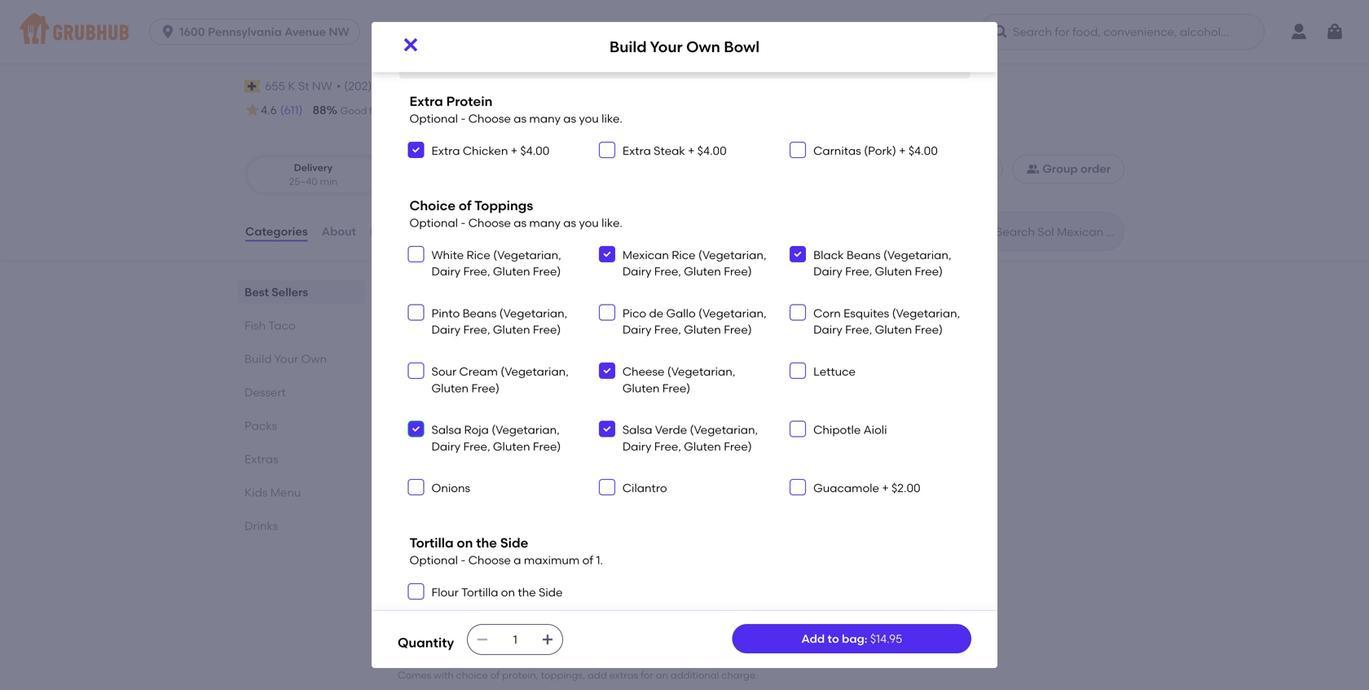 Task type: describe. For each thing, give the bounding box(es) containing it.
order for group order
[[1081, 162, 1111, 176]]

build up correct order
[[610, 38, 647, 56]]

packs
[[245, 419, 277, 433]]

1600 pennsylvania avenue nw
[[179, 25, 350, 39]]

of inside tortilla on the side optional - choose a maximum of 1.
[[583, 554, 594, 568]]

85
[[522, 103, 535, 117]]

optional inside tortilla on the side optional - choose a maximum of 1.
[[410, 554, 458, 568]]

group order
[[1043, 162, 1111, 176]]

onions
[[432, 482, 471, 495]]

guacamole + $2.00
[[814, 482, 921, 495]]

free, for pinto beans (vegetarian, dairy free, gluten free)
[[464, 323, 491, 337]]

black
[[814, 248, 844, 262]]

sol
[[245, 40, 280, 67]]

655
[[265, 79, 285, 93]]

sol mexican grill
[[245, 40, 434, 67]]

choose inside extra protein optional - choose as many as you like.
[[469, 112, 511, 126]]

+ left the $2.00
[[883, 482, 889, 495]]

you inside extra protein optional - choose as many as you like.
[[579, 112, 599, 126]]

$2.00
[[892, 482, 921, 495]]

extra for steak
[[623, 144, 651, 158]]

Input item quantity number field
[[498, 625, 533, 655]]

grubhub
[[491, 305, 540, 318]]

maximum
[[524, 554, 580, 568]]

(guacamole
[[473, 25, 543, 39]]

toppings,
[[541, 670, 586, 682]]

free) for mexican rice (vegetarian, dairy free, gluten free)
[[724, 265, 752, 279]]

many inside extra protein optional - choose as many as you like.
[[530, 112, 561, 126]]

1 • from the left
[[337, 79, 341, 93]]

svg image for extra steak
[[602, 145, 612, 155]]

1 horizontal spatial fish taco
[[398, 469, 478, 490]]

cilantro
[[623, 482, 668, 495]]

categories
[[245, 225, 308, 238]]

1 vertical spatial taco
[[436, 469, 478, 490]]

svg image for white rice (vegetarian, dairy free, gluten free)
[[411, 249, 421, 259]]

beans for black
[[847, 248, 881, 262]]

choose inside choice of toppings optional - choose as many as you like.
[[469, 216, 511, 230]]

optional inside choice of toppings optional - choose as many as you like.
[[410, 216, 458, 230]]

build your own
[[245, 352, 327, 366]]

bag:
[[842, 632, 868, 646]]

fish taco image
[[631, 507, 753, 613]]

free) for corn esquites (vegetarian, dairy free, gluten free)
[[915, 323, 943, 337]]

+ for extra steak
[[688, 144, 695, 158]]

free, for white rice (vegetarian, dairy free, gluten free)
[[464, 265, 491, 279]]

(vegetarian, inside cheese (vegetarian, gluten free)
[[668, 365, 736, 379]]

carnitas (pork) + $4.00
[[814, 144, 938, 158]]

food
[[369, 105, 391, 117]]

0 vertical spatial bowl
[[724, 38, 760, 56]]

salsa verde (vegetarian, dairy free, gluten free)
[[623, 423, 758, 454]]

gluten for mexican rice (vegetarian, dairy free, gluten free)
[[684, 265, 722, 279]]

svg image for lettuce
[[794, 366, 803, 376]]

+ for carnitas (pork)
[[900, 144, 906, 158]]

1 horizontal spatial fish
[[398, 469, 432, 490]]

time
[[448, 105, 470, 117]]

dairy for white rice (vegetarian, dairy free, gluten free)
[[432, 265, 461, 279]]

about
[[322, 225, 356, 238]]

ordered
[[427, 305, 471, 318]]

svg image for 1600 pennsylvania avenue nw
[[160, 24, 176, 40]]

add for add to bag: $14.95
[[802, 632, 825, 646]]

gluten for salsa roja (vegetarian, dairy free, gluten free)
[[493, 440, 530, 454]]

sellers for best sellers
[[272, 285, 308, 299]]

charge. inside add guacamole or queso for an additional charge.
[[469, 385, 511, 399]]

guacamole
[[435, 369, 499, 383]]

pinto
[[432, 306, 460, 320]]

best sellers
[[245, 285, 308, 299]]

build inside build your own comes with choice of protein, toppings, add extras for an additional charge.
[[398, 647, 442, 668]]

kids menu
[[245, 486, 301, 500]]

82
[[404, 103, 418, 117]]

svg image for salsa verde (vegetarian, dairy free, gluten free)
[[602, 424, 612, 434]]

quantity
[[398, 635, 454, 651]]

free, for corn esquites (vegetarian, dairy free, gluten free)
[[846, 323, 873, 337]]

0 vertical spatial build your own bowl
[[610, 38, 760, 56]]

salsa roja (vegetarian, dairy free, gluten free)
[[432, 423, 561, 454]]

(vegetarian, for salsa verde (vegetarian, dairy free, gluten free)
[[690, 423, 758, 437]]

tortilla inside tortilla on the side optional - choose a maximum of 1.
[[410, 535, 454, 551]]

0 vertical spatial mexican
[[285, 40, 381, 67]]

reviews button
[[369, 202, 416, 261]]

esquites
[[844, 306, 890, 320]]

svg image for corn esquites (vegetarian, dairy free, gluten free)
[[794, 308, 803, 318]]

for inside build your own comes with choice of protein, toppings, add extras for an additional charge.
[[641, 670, 654, 682]]

or
[[502, 369, 513, 383]]

option group containing delivery 25–40 min
[[245, 154, 524, 196]]

(vegetarian, for mexican rice (vegetarian, dairy free, gluten free)
[[699, 248, 767, 262]]

salsa for salsa roja (vegetarian, dairy free, gluten free)
[[432, 423, 462, 437]]

dairy for salsa roja (vegetarian, dairy free, gluten free)
[[432, 440, 461, 454]]

about button
[[321, 202, 357, 261]]

dairy for black beans (vegetarian, dairy free, gluten free)
[[814, 265, 843, 279]]

svg image for guacamole
[[794, 483, 803, 493]]

delivery 25–40 min
[[289, 162, 338, 188]]

star icon image
[[245, 102, 261, 118]]

main navigation navigation
[[0, 0, 1370, 64]]

de
[[649, 306, 664, 320]]

choice of toppings optional - choose as many as you like.
[[410, 198, 623, 230]]

reviews
[[370, 225, 416, 238]]

dairy for salsa verde (vegetarian, dairy free, gluten free)
[[623, 440, 652, 454]]

svg image for onions
[[411, 483, 421, 493]]

cream
[[460, 365, 498, 379]]

2 • from the left
[[423, 79, 428, 93]]

svg image for flour tortilla on the side
[[411, 587, 421, 597]]

nw for 1600 pennsylvania avenue nw
[[329, 25, 350, 39]]

extra chicken + $4.00
[[432, 144, 550, 158]]

gluten inside pico de gallo (vegetarian, dairy free, gluten free)
[[684, 323, 722, 337]]

extras
[[245, 453, 279, 466]]

corn
[[814, 306, 841, 320]]

correct order
[[549, 105, 614, 117]]

steak
[[654, 144, 686, 158]]

choice
[[456, 670, 488, 682]]

free) inside cheese (vegetarian, gluten free)
[[663, 381, 691, 395]]

svg image for build your own bowl
[[401, 35, 421, 55]]

$4.00 for carnitas (pork) + $4.00
[[909, 144, 938, 158]]

on time delivery
[[432, 105, 509, 117]]

add guacamole or queso for an additional charge.
[[409, 369, 585, 399]]

1600
[[179, 25, 205, 39]]

charge. inside build your own comes with choice of protein, toppings, add extras for an additional charge.
[[722, 670, 758, 682]]

fees button
[[431, 78, 458, 96]]

good food
[[340, 105, 391, 117]]

kids
[[245, 486, 268, 500]]

sellers for best sellers most ordered on grubhub
[[440, 281, 497, 302]]

1.
[[596, 554, 603, 568]]

people icon image
[[1027, 163, 1040, 176]]

- inside tortilla on the side optional - choose a maximum of 1.
[[461, 554, 466, 568]]

extras
[[610, 670, 639, 682]]

extra for protein
[[410, 93, 443, 109]]

verde
[[655, 423, 688, 437]]

• (202) 891-7914 • fees
[[337, 79, 457, 94]]

of inside build your own comes with choice of protein, toppings, add extras for an additional charge.
[[491, 670, 500, 682]]

white
[[432, 248, 464, 262]]

st
[[298, 79, 309, 93]]

(vegetarian, for sour cream (vegetarian, gluten free)
[[501, 365, 569, 379]]

menu
[[271, 486, 301, 500]]

25–40
[[289, 176, 318, 188]]

best sellers most ordered on grubhub
[[398, 281, 540, 318]]

(611)
[[280, 103, 303, 117]]

build your own comes with choice of protein, toppings, add extras for an additional charge.
[[398, 647, 758, 682]]

svg image for cheese (vegetarian, gluten free)
[[602, 366, 612, 376]]

with
[[434, 670, 454, 682]]

beans for pinto
[[463, 306, 497, 320]]

comes
[[398, 670, 432, 682]]

1 vertical spatial bowl
[[496, 346, 523, 359]]

dairy for corn esquites (vegetarian, dairy free, gluten free)
[[814, 323, 843, 337]]

best for best sellers most ordered on grubhub
[[398, 281, 436, 302]]

svg image for chipotle aioli
[[794, 424, 803, 434]]

good
[[340, 105, 367, 117]]



Task type: locate. For each thing, give the bounding box(es) containing it.
free, up the best sellers most ordered on grubhub
[[464, 265, 491, 279]]

$4.00 down 85
[[521, 144, 550, 158]]

svg image for salsa roja (vegetarian, dairy free, gluten free)
[[411, 424, 421, 434]]

for right queso
[[552, 369, 567, 383]]

(vegetarian, right the esquites
[[893, 306, 961, 320]]

gluten down the grubhub
[[493, 323, 530, 337]]

order for correct order
[[588, 105, 614, 117]]

mexican rice (vegetarian, dairy free, gluten free)
[[623, 248, 767, 279]]

roja
[[464, 423, 489, 437]]

1 horizontal spatial tortilla
[[462, 586, 499, 600]]

2 like. from the top
[[602, 216, 623, 230]]

• left (202)
[[337, 79, 341, 93]]

- inside extra protein optional - choose as many as you like.
[[461, 112, 466, 126]]

2 - from the top
[[461, 216, 466, 230]]

free) down queso
[[533, 440, 561, 454]]

best down categories button
[[245, 285, 269, 299]]

1 vertical spatial additional
[[671, 670, 720, 682]]

chicken
[[463, 144, 508, 158]]

grill
[[387, 40, 434, 67]]

choose left a at left bottom
[[469, 554, 511, 568]]

svg image for cilantro
[[602, 483, 612, 493]]

4.6
[[261, 103, 277, 117]]

an right queso
[[570, 369, 585, 383]]

0 horizontal spatial mexican
[[285, 40, 381, 67]]

0 vertical spatial of
[[459, 198, 472, 214]]

$4.00 right steak
[[698, 144, 727, 158]]

0 vertical spatial -
[[461, 112, 466, 126]]

0 vertical spatial for
[[552, 369, 567, 383]]

additional right extras
[[671, 670, 720, 682]]

extra for chicken
[[432, 144, 460, 158]]

1 vertical spatial choose
[[469, 216, 511, 230]]

add for add guacamole or queso for an additional charge.
[[409, 369, 432, 383]]

many inside choice of toppings optional - choose as many as you like.
[[530, 216, 561, 230]]

choice
[[410, 198, 456, 214]]

rice up gallo
[[672, 248, 696, 262]]

1 vertical spatial an
[[656, 670, 669, 682]]

2 $4.00 from the left
[[698, 144, 727, 158]]

gluten inside corn esquites (vegetarian, dairy free, gluten free)
[[875, 323, 913, 337]]

free, inside corn esquites (vegetarian, dairy free, gluten free)
[[846, 323, 873, 337]]

on
[[432, 105, 446, 117]]

free, inside salsa roja (vegetarian, dairy free, gluten free)
[[464, 440, 491, 454]]

choose down the protein
[[469, 112, 511, 126]]

891-
[[375, 79, 397, 93]]

dairy inside corn esquites (vegetarian, dairy free, gluten free)
[[814, 323, 843, 337]]

beans right pinto
[[463, 306, 497, 320]]

dairy up cilantro
[[623, 440, 652, 454]]

(vegetarian, for white rice (vegetarian, dairy free, gluten free)
[[493, 248, 562, 262]]

gluten for pinto beans (vegetarian, dairy free, gluten free)
[[493, 323, 530, 337]]

2 salsa from the left
[[623, 423, 653, 437]]

nw up sol mexican grill
[[329, 25, 350, 39]]

dairy down 'black'
[[814, 265, 843, 279]]

dairy down pinto
[[432, 323, 461, 337]]

veggie
[[432, 25, 470, 39]]

beans right 'black'
[[847, 248, 881, 262]]

free) for salsa verde (vegetarian, dairy free, gluten free)
[[724, 440, 752, 454]]

add
[[588, 670, 607, 682]]

additional down sour
[[409, 385, 466, 399]]

gluten for black beans (vegetarian, dairy free, gluten free)
[[875, 265, 913, 279]]

dairy inside pico de gallo (vegetarian, dairy free, gluten free)
[[623, 323, 652, 337]]

1 vertical spatial optional
[[410, 216, 458, 230]]

free) up cheese (vegetarian, gluten free) at the bottom of the page
[[724, 323, 752, 337]]

mexican inside mexican rice (vegetarian, dairy free, gluten free)
[[623, 248, 669, 262]]

gluten inside the sour cream (vegetarian, gluten free)
[[432, 381, 469, 395]]

1 $4.00 from the left
[[521, 144, 550, 158]]

0 horizontal spatial on
[[457, 535, 473, 551]]

tortilla on the side optional - choose a maximum of 1.
[[410, 535, 603, 568]]

88
[[313, 103, 327, 117]]

1 vertical spatial side
[[539, 586, 563, 600]]

free) up pico de gallo (vegetarian, dairy free, gluten free) on the top of page
[[724, 265, 752, 279]]

avenue
[[285, 25, 326, 39]]

(vegetarian, for pinto beans (vegetarian, dairy free, gluten free)
[[500, 306, 568, 320]]

(202)
[[344, 79, 372, 93]]

free, for salsa roja (vegetarian, dairy free, gluten free)
[[464, 440, 491, 454]]

free, inside mexican rice (vegetarian, dairy free, gluten free)
[[655, 265, 682, 279]]

gluten up gallo
[[684, 265, 722, 279]]

salsa left verde
[[623, 423, 653, 437]]

you inside choice of toppings optional - choose as many as you like.
[[579, 216, 599, 230]]

2 choose from the top
[[469, 216, 511, 230]]

2 vertical spatial choose
[[469, 554, 511, 568]]

0 horizontal spatial order
[[588, 105, 614, 117]]

svg image
[[1326, 22, 1345, 42], [993, 24, 1009, 40], [401, 35, 421, 55], [794, 145, 803, 155], [794, 249, 803, 259], [411, 308, 421, 318], [602, 308, 612, 318], [794, 308, 803, 318], [602, 366, 612, 376], [794, 366, 803, 376], [411, 424, 421, 434], [602, 424, 612, 434], [411, 483, 421, 493], [602, 483, 612, 493], [476, 634, 489, 647]]

3 choose from the top
[[469, 554, 511, 568]]

chipotle aioli
[[814, 423, 888, 437]]

salsa left roja
[[432, 423, 462, 437]]

optional inside extra protein optional - choose as many as you like.
[[410, 112, 458, 126]]

2 vertical spatial optional
[[410, 554, 458, 568]]

tortilla up the flour
[[410, 535, 454, 551]]

best up most
[[398, 281, 436, 302]]

1 vertical spatial many
[[530, 216, 561, 230]]

gluten down gallo
[[684, 323, 722, 337]]

1 horizontal spatial taco
[[436, 469, 478, 490]]

0 horizontal spatial rice
[[467, 248, 491, 262]]

1 choose from the top
[[469, 112, 511, 126]]

pennsylvania
[[208, 25, 282, 39]]

gluten inside "white rice (vegetarian, dairy free, gluten free)"
[[493, 265, 530, 279]]

mexican
[[285, 40, 381, 67], [623, 248, 669, 262]]

veggie (guacamole included)
[[432, 25, 543, 56]]

additional
[[409, 385, 466, 399], [671, 670, 720, 682]]

1 vertical spatial -
[[461, 216, 466, 230]]

free) for salsa roja (vegetarian, dairy free, gluten free)
[[533, 440, 561, 454]]

extra left chicken
[[432, 144, 460, 158]]

aioli
[[864, 423, 888, 437]]

1 horizontal spatial beans
[[847, 248, 881, 262]]

add inside add guacamole or queso for an additional charge.
[[409, 369, 432, 383]]

side down maximum
[[539, 586, 563, 600]]

gluten up the esquites
[[875, 265, 913, 279]]

1 horizontal spatial additional
[[671, 670, 720, 682]]

0 horizontal spatial sellers
[[272, 285, 308, 299]]

0 horizontal spatial fish taco
[[245, 319, 296, 333]]

additional inside add guacamole or queso for an additional charge.
[[409, 385, 466, 399]]

cheese
[[623, 365, 665, 379]]

free, down roja
[[464, 440, 491, 454]]

0 horizontal spatial side
[[501, 535, 529, 551]]

gluten down cheese
[[623, 381, 660, 395]]

0 horizontal spatial tortilla
[[410, 535, 454, 551]]

salsa inside salsa roja (vegetarian, dairy free, gluten free)
[[432, 423, 462, 437]]

like. inside choice of toppings optional - choose as many as you like.
[[602, 216, 623, 230]]

1 horizontal spatial order
[[1081, 162, 1111, 176]]

subscription pass image
[[245, 80, 261, 93]]

0 vertical spatial taco
[[269, 319, 296, 333]]

svg image for pico de gallo (vegetarian, dairy free, gluten free)
[[602, 308, 612, 318]]

2 optional from the top
[[410, 216, 458, 230]]

gluten for white rice (vegetarian, dairy free, gluten free)
[[493, 265, 530, 279]]

1 horizontal spatial side
[[539, 586, 563, 600]]

build your own bowl
[[610, 38, 760, 56], [409, 346, 523, 359]]

$4.00 for extra steak + $4.00
[[698, 144, 727, 158]]

(vegetarian, right gallo
[[699, 306, 767, 320]]

$4.00 for extra chicken + $4.00
[[521, 144, 550, 158]]

1 horizontal spatial of
[[491, 670, 500, 682]]

on right ordered
[[474, 305, 488, 318]]

dairy
[[432, 265, 461, 279], [623, 265, 652, 279], [814, 265, 843, 279], [432, 323, 461, 337], [623, 323, 652, 337], [814, 323, 843, 337], [432, 440, 461, 454], [623, 440, 652, 454]]

1 optional from the top
[[410, 112, 458, 126]]

(vegetarian, for corn esquites (vegetarian, dairy free, gluten free)
[[893, 306, 961, 320]]

build your own bowl image
[[633, 331, 755, 437]]

extra protein optional - choose as many as you like.
[[410, 93, 623, 126]]

0 horizontal spatial add
[[409, 369, 432, 383]]

1 horizontal spatial add
[[802, 632, 825, 646]]

the
[[476, 535, 497, 551], [518, 586, 536, 600]]

on
[[474, 305, 488, 318], [457, 535, 473, 551], [501, 586, 515, 600]]

free, inside pinto beans (vegetarian, dairy free, gluten free)
[[464, 323, 491, 337]]

a
[[514, 554, 521, 568]]

0 horizontal spatial for
[[552, 369, 567, 383]]

free) for black beans (vegetarian, dairy free, gluten free)
[[915, 265, 943, 279]]

gluten inside salsa verde (vegetarian, dairy free, gluten free)
[[684, 440, 722, 454]]

dairy inside black beans (vegetarian, dairy free, gluten free)
[[814, 265, 843, 279]]

nw inside button
[[329, 25, 350, 39]]

0 vertical spatial fish taco
[[245, 319, 296, 333]]

fish taco down roja
[[398, 469, 478, 490]]

lettuce
[[814, 365, 856, 379]]

free, inside salsa verde (vegetarian, dairy free, gluten free)
[[655, 440, 682, 454]]

beans inside black beans (vegetarian, dairy free, gluten free)
[[847, 248, 881, 262]]

0 horizontal spatial an
[[570, 369, 585, 383]]

extra inside extra protein optional - choose as many as you like.
[[410, 93, 443, 109]]

- up flour tortilla on the side
[[461, 554, 466, 568]]

k
[[288, 79, 296, 93]]

svg image for mexican rice (vegetarian, dairy free, gluten free)
[[602, 249, 612, 259]]

1 horizontal spatial sellers
[[440, 281, 497, 302]]

protein,
[[502, 670, 539, 682]]

2 vertical spatial on
[[501, 586, 515, 600]]

0 horizontal spatial additional
[[409, 385, 466, 399]]

(vegetarian, inside the sour cream (vegetarian, gluten free)
[[501, 365, 569, 379]]

1 - from the top
[[461, 112, 466, 126]]

1 rice from the left
[[467, 248, 491, 262]]

1 vertical spatial on
[[457, 535, 473, 551]]

$4.00 right (pork)
[[909, 144, 938, 158]]

0 horizontal spatial bowl
[[496, 346, 523, 359]]

side up a at left bottom
[[501, 535, 529, 551]]

2 vertical spatial -
[[461, 554, 466, 568]]

pinto beans (vegetarian, dairy free, gluten free)
[[432, 306, 568, 337]]

free, inside pico de gallo (vegetarian, dairy free, gluten free)
[[655, 323, 682, 337]]

gluten for salsa verde (vegetarian, dairy free, gluten free)
[[684, 440, 722, 454]]

gluten inside pinto beans (vegetarian, dairy free, gluten free)
[[493, 323, 530, 337]]

free) inside black beans (vegetarian, dairy free, gluten free)
[[915, 265, 943, 279]]

free) inside corn esquites (vegetarian, dairy free, gluten free)
[[915, 323, 943, 337]]

(vegetarian, right roja
[[492, 423, 560, 437]]

0 vertical spatial order
[[588, 105, 614, 117]]

your inside build your own comes with choice of protein, toppings, add extras for an additional charge.
[[445, 647, 484, 668]]

0 vertical spatial fish
[[245, 319, 266, 333]]

3 $4.00 from the left
[[909, 144, 938, 158]]

gluten inside mexican rice (vegetarian, dairy free, gluten free)
[[684, 265, 722, 279]]

0 horizontal spatial •
[[337, 79, 341, 93]]

free) inside salsa roja (vegetarian, dairy free, gluten free)
[[533, 440, 561, 454]]

0 horizontal spatial charge.
[[469, 385, 511, 399]]

dairy inside mexican rice (vegetarian, dairy free, gluten free)
[[623, 265, 652, 279]]

white rice (vegetarian, dairy free, gluten free)
[[432, 248, 562, 279]]

dairy for mexican rice (vegetarian, dairy free, gluten free)
[[623, 265, 652, 279]]

(vegetarian, inside pico de gallo (vegetarian, dairy free, gluten free)
[[699, 306, 767, 320]]

(vegetarian, up corn esquites (vegetarian, dairy free, gluten free)
[[884, 248, 952, 262]]

queso
[[516, 369, 550, 383]]

an inside add guacamole or queso for an additional charge.
[[570, 369, 585, 383]]

of
[[459, 198, 472, 214], [583, 554, 594, 568], [491, 670, 500, 682]]

add left to on the right bottom of page
[[802, 632, 825, 646]]

as
[[514, 112, 527, 126], [564, 112, 577, 126], [514, 216, 527, 230], [564, 216, 577, 230]]

0 vertical spatial you
[[579, 112, 599, 126]]

optional down 'choice'
[[410, 216, 458, 230]]

add
[[409, 369, 432, 383], [802, 632, 825, 646]]

free, down de
[[655, 323, 682, 337]]

sellers
[[440, 281, 497, 302], [272, 285, 308, 299]]

1 horizontal spatial •
[[423, 79, 428, 93]]

rice inside "white rice (vegetarian, dairy free, gluten free)"
[[467, 248, 491, 262]]

free, inside "white rice (vegetarian, dairy free, gluten free)"
[[464, 265, 491, 279]]

an inside build your own comes with choice of protein, toppings, add extras for an additional charge.
[[656, 670, 669, 682]]

sour cream (vegetarian, gluten free)
[[432, 365, 569, 395]]

1 horizontal spatial charge.
[[722, 670, 758, 682]]

protein
[[447, 93, 493, 109]]

free) inside salsa verde (vegetarian, dairy free, gluten free)
[[724, 440, 752, 454]]

gluten for corn esquites (vegetarian, dairy free, gluten free)
[[875, 323, 913, 337]]

to
[[828, 632, 840, 646]]

free) inside "white rice (vegetarian, dairy free, gluten free)"
[[533, 265, 561, 279]]

extra
[[410, 93, 443, 109], [432, 144, 460, 158], [623, 144, 651, 158]]

an right extras
[[656, 670, 669, 682]]

dairy inside salsa verde (vegetarian, dairy free, gluten free)
[[623, 440, 652, 454]]

2 horizontal spatial $4.00
[[909, 144, 938, 158]]

cheese (vegetarian, gluten free)
[[623, 365, 736, 395]]

2 many from the top
[[530, 216, 561, 230]]

-
[[461, 112, 466, 126], [461, 216, 466, 230], [461, 554, 466, 568]]

1 horizontal spatial the
[[518, 586, 536, 600]]

on inside the best sellers most ordered on grubhub
[[474, 305, 488, 318]]

1 salsa from the left
[[432, 423, 462, 437]]

0 vertical spatial an
[[570, 369, 585, 383]]

for right extras
[[641, 670, 654, 682]]

free, inside black beans (vegetarian, dairy free, gluten free)
[[846, 265, 873, 279]]

2 rice from the left
[[672, 248, 696, 262]]

free) up the grubhub
[[533, 265, 561, 279]]

flour
[[432, 586, 459, 600]]

optional down fees button
[[410, 112, 458, 126]]

fish taco down best sellers
[[245, 319, 296, 333]]

- inside choice of toppings optional - choose as many as you like.
[[461, 216, 466, 230]]

1 you from the top
[[579, 112, 599, 126]]

the down a at left bottom
[[518, 586, 536, 600]]

1 vertical spatial of
[[583, 554, 594, 568]]

best
[[398, 281, 436, 302], [245, 285, 269, 299]]

0 horizontal spatial fish
[[245, 319, 266, 333]]

many down toppings
[[530, 216, 561, 230]]

many right delivery
[[530, 112, 561, 126]]

mexican up de
[[623, 248, 669, 262]]

you
[[579, 112, 599, 126], [579, 216, 599, 230]]

(vegetarian, for black beans (vegetarian, dairy free, gluten free)
[[884, 248, 952, 262]]

dairy down corn
[[814, 323, 843, 337]]

free) inside the sour cream (vegetarian, gluten free)
[[472, 381, 500, 395]]

like. inside extra protein optional - choose as many as you like.
[[602, 112, 623, 126]]

free) down the cream in the left bottom of the page
[[472, 381, 500, 395]]

1 vertical spatial charge.
[[722, 670, 758, 682]]

toppings
[[475, 198, 533, 214]]

correct
[[549, 105, 586, 117]]

nw inside button
[[312, 79, 332, 93]]

(vegetarian, right verde
[[690, 423, 758, 437]]

salsa for salsa verde (vegetarian, dairy free, gluten free)
[[623, 423, 653, 437]]

of left 1.
[[583, 554, 594, 568]]

for inside add guacamole or queso for an additional charge.
[[552, 369, 567, 383]]

1 horizontal spatial bowl
[[724, 38, 760, 56]]

beans
[[847, 248, 881, 262], [463, 306, 497, 320]]

free) inside mexican rice (vegetarian, dairy free, gluten free)
[[724, 265, 752, 279]]

0 vertical spatial like.
[[602, 112, 623, 126]]

included)
[[432, 42, 485, 56]]

your
[[650, 38, 683, 56], [440, 346, 465, 359], [274, 352, 299, 366], [445, 647, 484, 668]]

order right correct
[[588, 105, 614, 117]]

0 vertical spatial side
[[501, 535, 529, 551]]

choose down toppings
[[469, 216, 511, 230]]

free, down the esquites
[[846, 323, 873, 337]]

free, up the esquites
[[846, 265, 873, 279]]

•
[[337, 79, 341, 93], [423, 79, 428, 93]]

svg image
[[160, 24, 176, 40], [411, 145, 421, 155], [602, 145, 612, 155], [411, 249, 421, 259], [602, 249, 612, 259], [411, 366, 421, 376], [724, 406, 744, 426], [794, 424, 803, 434], [794, 483, 803, 493], [411, 587, 421, 597], [542, 634, 555, 647]]

gluten inside black beans (vegetarian, dairy free, gluten free)
[[875, 265, 913, 279]]

svg image for black beans (vegetarian, dairy free, gluten free)
[[794, 249, 803, 259]]

tortilla right the flour
[[462, 586, 499, 600]]

on down a at left bottom
[[501, 586, 515, 600]]

rice for mexican
[[672, 248, 696, 262]]

dairy inside pinto beans (vegetarian, dairy free, gluten free)
[[432, 323, 461, 337]]

- up the white
[[461, 216, 466, 230]]

0 vertical spatial on
[[474, 305, 488, 318]]

build up sour
[[409, 346, 438, 359]]

free, for black beans (vegetarian, dairy free, gluten free)
[[846, 265, 873, 279]]

free) for white rice (vegetarian, dairy free, gluten free)
[[533, 265, 561, 279]]

option group
[[245, 154, 524, 196]]

1 like. from the top
[[602, 112, 623, 126]]

group
[[1043, 162, 1078, 176]]

1 horizontal spatial $4.00
[[698, 144, 727, 158]]

on up the flour
[[457, 535, 473, 551]]

(vegetarian, right the cream in the left bottom of the page
[[501, 365, 569, 379]]

(vegetarian, inside salsa verde (vegetarian, dairy free, gluten free)
[[690, 423, 758, 437]]

free) inside pico de gallo (vegetarian, dairy free, gluten free)
[[724, 323, 752, 337]]

1 vertical spatial fish
[[398, 469, 432, 490]]

(vegetarian, inside pinto beans (vegetarian, dairy free, gluten free)
[[500, 306, 568, 320]]

0 horizontal spatial build your own bowl
[[409, 346, 523, 359]]

extra down 7914
[[410, 93, 443, 109]]

free, for mexican rice (vegetarian, dairy free, gluten free)
[[655, 265, 682, 279]]

+
[[511, 144, 518, 158], [688, 144, 695, 158], [900, 144, 906, 158], [883, 482, 889, 495]]

sol mexican grill logo image
[[1055, 0, 1112, 54]]

build up dessert
[[245, 352, 272, 366]]

pico
[[623, 306, 647, 320]]

1 horizontal spatial on
[[474, 305, 488, 318]]

0 horizontal spatial taco
[[269, 319, 296, 333]]

extra steak + $4.00
[[623, 144, 727, 158]]

• right 7914
[[423, 79, 428, 93]]

order inside button
[[1081, 162, 1111, 176]]

2 vertical spatial of
[[491, 670, 500, 682]]

on inside tortilla on the side optional - choose a maximum of 1.
[[457, 535, 473, 551]]

0 horizontal spatial the
[[476, 535, 497, 551]]

0 vertical spatial many
[[530, 112, 561, 126]]

(vegetarian, down pico de gallo (vegetarian, dairy free, gluten free) on the top of page
[[668, 365, 736, 379]]

1 vertical spatial tortilla
[[462, 586, 499, 600]]

best inside the best sellers most ordered on grubhub
[[398, 281, 436, 302]]

(vegetarian, up pico de gallo (vegetarian, dairy free, gluten free) on the top of page
[[699, 248, 767, 262]]

0 vertical spatial choose
[[469, 112, 511, 126]]

beans inside pinto beans (vegetarian, dairy free, gluten free)
[[463, 306, 497, 320]]

svg image for extra chicken
[[411, 145, 421, 155]]

1 vertical spatial mexican
[[623, 248, 669, 262]]

(vegetarian, inside corn esquites (vegetarian, dairy free, gluten free)
[[893, 306, 961, 320]]

gluten inside salsa roja (vegetarian, dairy free, gluten free)
[[493, 440, 530, 454]]

1 vertical spatial you
[[579, 216, 599, 230]]

free, down verde
[[655, 440, 682, 454]]

$14.95
[[871, 632, 903, 646]]

3 optional from the top
[[410, 554, 458, 568]]

1 vertical spatial for
[[641, 670, 654, 682]]

of inside choice of toppings optional - choose as many as you like.
[[459, 198, 472, 214]]

(vegetarian, for salsa roja (vegetarian, dairy free, gluten free)
[[492, 423, 560, 437]]

1 vertical spatial beans
[[463, 306, 497, 320]]

dairy down the white
[[432, 265, 461, 279]]

choose inside tortilla on the side optional - choose a maximum of 1.
[[469, 554, 511, 568]]

svg image inside the 1600 pennsylvania avenue nw button
[[160, 24, 176, 40]]

2 you from the top
[[579, 216, 599, 230]]

(vegetarian, down choice of toppings optional - choose as many as you like.
[[493, 248, 562, 262]]

sour
[[432, 365, 457, 379]]

side inside tortilla on the side optional - choose a maximum of 1.
[[501, 535, 529, 551]]

0 vertical spatial optional
[[410, 112, 458, 126]]

taco up build your own
[[269, 319, 296, 333]]

dairy up onions
[[432, 440, 461, 454]]

side
[[501, 535, 529, 551], [539, 586, 563, 600]]

the up flour tortilla on the side
[[476, 535, 497, 551]]

0 horizontal spatial $4.00
[[521, 144, 550, 158]]

gluten down the esquites
[[875, 323, 913, 337]]

rice right the white
[[467, 248, 491, 262]]

dairy inside salsa roja (vegetarian, dairy free, gluten free)
[[432, 440, 461, 454]]

0 vertical spatial charge.
[[469, 385, 511, 399]]

optional up the flour
[[410, 554, 458, 568]]

655 k st nw
[[265, 79, 332, 93]]

2 horizontal spatial on
[[501, 586, 515, 600]]

free) down the grubhub
[[533, 323, 561, 337]]

salsa inside salsa verde (vegetarian, dairy free, gluten free)
[[623, 423, 653, 437]]

1 horizontal spatial mexican
[[623, 248, 669, 262]]

rice inside mexican rice (vegetarian, dairy free, gluten free)
[[672, 248, 696, 262]]

the inside tortilla on the side optional - choose a maximum of 1.
[[476, 535, 497, 551]]

dairy inside "white rice (vegetarian, dairy free, gluten free)"
[[432, 265, 461, 279]]

free) up corn esquites (vegetarian, dairy free, gluten free)
[[915, 265, 943, 279]]

0 vertical spatial the
[[476, 535, 497, 551]]

1 horizontal spatial for
[[641, 670, 654, 682]]

1 horizontal spatial salsa
[[623, 423, 653, 437]]

(vegetarian, inside "white rice (vegetarian, dairy free, gluten free)"
[[493, 248, 562, 262]]

(vegetarian, inside salsa roja (vegetarian, dairy free, gluten free)
[[492, 423, 560, 437]]

gluten down verde
[[684, 440, 722, 454]]

0 vertical spatial tortilla
[[410, 535, 454, 551]]

655 k st nw button
[[264, 77, 333, 95]]

free) down cheese
[[663, 381, 691, 395]]

delivery
[[472, 105, 509, 117]]

0 horizontal spatial salsa
[[432, 423, 462, 437]]

0 horizontal spatial beans
[[463, 306, 497, 320]]

of right choice
[[491, 670, 500, 682]]

gluten down sour
[[432, 381, 469, 395]]

svg image for sour cream (vegetarian, gluten free)
[[411, 366, 421, 376]]

svg image for pinto beans (vegetarian, dairy free, gluten free)
[[411, 308, 421, 318]]

additional inside build your own comes with choice of protein, toppings, add extras for an additional charge.
[[671, 670, 720, 682]]

sellers up ordered
[[440, 281, 497, 302]]

1 horizontal spatial best
[[398, 281, 436, 302]]

0 vertical spatial additional
[[409, 385, 466, 399]]

dairy for pinto beans (vegetarian, dairy free, gluten free)
[[432, 323, 461, 337]]

own inside build your own comes with choice of protein, toppings, add extras for an additional charge.
[[488, 647, 527, 668]]

add to bag: $14.95
[[802, 632, 903, 646]]

0 horizontal spatial of
[[459, 198, 472, 214]]

free, up de
[[655, 265, 682, 279]]

free, for salsa verde (vegetarian, dairy free, gluten free)
[[655, 440, 682, 454]]

pico de gallo (vegetarian, dairy free, gluten free)
[[623, 306, 767, 337]]

0 vertical spatial beans
[[847, 248, 881, 262]]

guacamole
[[814, 482, 880, 495]]

delivery
[[294, 162, 333, 174]]

7914
[[397, 79, 420, 93]]

free) down black beans (vegetarian, dairy free, gluten free)
[[915, 323, 943, 337]]

(202) 891-7914 button
[[344, 78, 420, 95]]

taco down roja
[[436, 469, 478, 490]]

build up comes
[[398, 647, 442, 668]]

free) inside pinto beans (vegetarian, dairy free, gluten free)
[[533, 323, 561, 337]]

1 horizontal spatial build your own bowl
[[610, 38, 760, 56]]

dairy up pico
[[623, 265, 652, 279]]

1 many from the top
[[530, 112, 561, 126]]

1 vertical spatial build your own bowl
[[409, 346, 523, 359]]

3 - from the top
[[461, 554, 466, 568]]

(vegetarian, inside mexican rice (vegetarian, dairy free, gluten free)
[[699, 248, 767, 262]]

free) down build your own bowl image
[[724, 440, 752, 454]]

extra left steak
[[623, 144, 651, 158]]

+ for extra chicken
[[511, 144, 518, 158]]

free) for pinto beans (vegetarian, dairy free, gluten free)
[[533, 323, 561, 337]]

mexican down avenue
[[285, 40, 381, 67]]

1 horizontal spatial an
[[656, 670, 669, 682]]

free)
[[533, 265, 561, 279], [724, 265, 752, 279], [915, 265, 943, 279], [533, 323, 561, 337], [724, 323, 752, 337], [915, 323, 943, 337], [472, 381, 500, 395], [663, 381, 691, 395], [533, 440, 561, 454], [724, 440, 752, 454]]

1 vertical spatial order
[[1081, 162, 1111, 176]]

gallo
[[667, 306, 696, 320]]

1 vertical spatial the
[[518, 586, 536, 600]]

best for best sellers
[[245, 285, 269, 299]]

gluten down add guacamole or queso for an additional charge.
[[493, 440, 530, 454]]

sellers inside the best sellers most ordered on grubhub
[[440, 281, 497, 302]]

Search Sol Mexican Grill search field
[[995, 224, 1120, 240]]

nw for 655 k st nw
[[312, 79, 332, 93]]

rice for white
[[467, 248, 491, 262]]

2 horizontal spatial of
[[583, 554, 594, 568]]

min
[[320, 176, 338, 188]]

gluten inside cheese (vegetarian, gluten free)
[[623, 381, 660, 395]]

nw right st
[[312, 79, 332, 93]]

1 vertical spatial nw
[[312, 79, 332, 93]]

(vegetarian, inside black beans (vegetarian, dairy free, gluten free)
[[884, 248, 952, 262]]

0 horizontal spatial best
[[245, 285, 269, 299]]



Task type: vqa. For each thing, say whether or not it's contained in the screenshot.
Onions
yes



